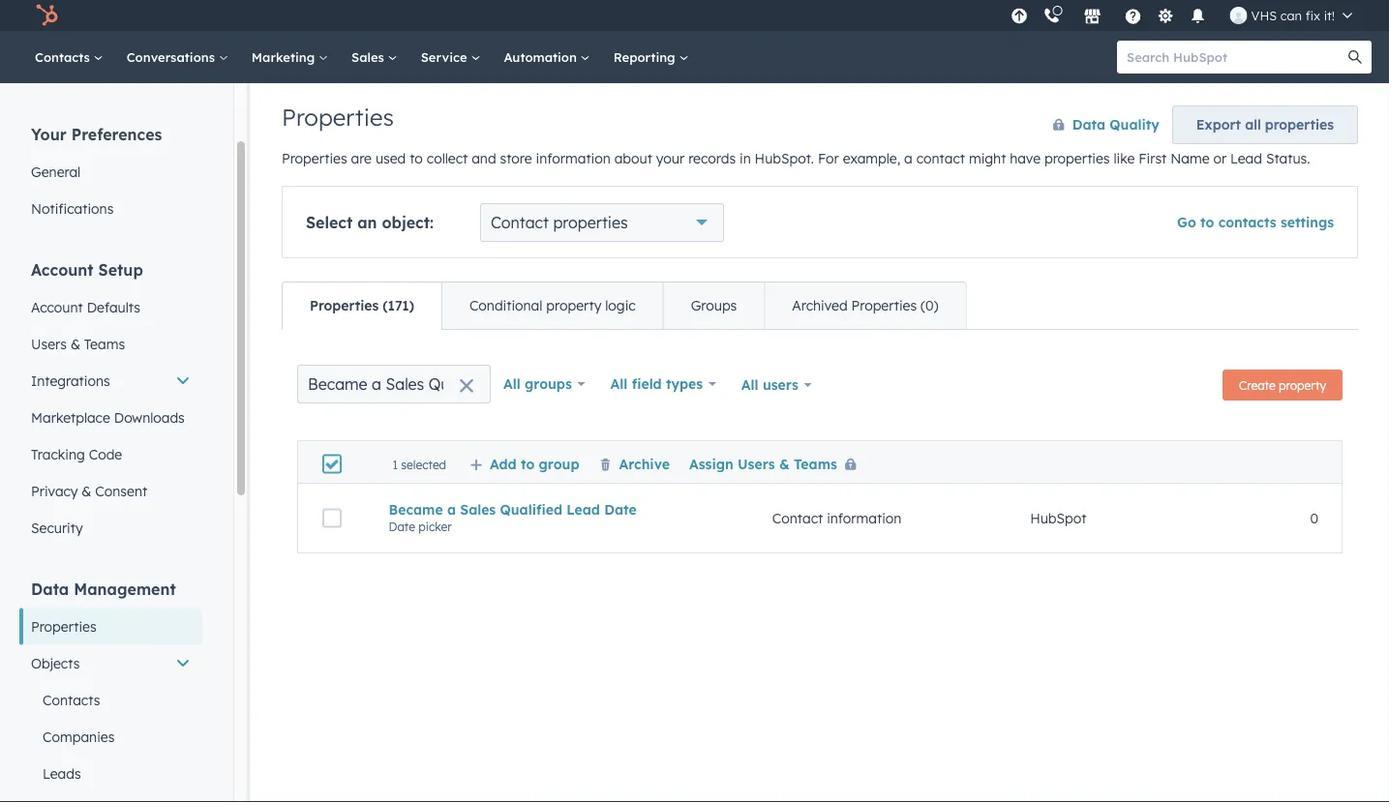 Task type: locate. For each thing, give the bounding box(es) containing it.
marketing
[[252, 49, 319, 65]]

service link
[[409, 31, 492, 83]]

contacts inside the data management element
[[43, 692, 100, 709]]

logic
[[606, 297, 636, 314]]

contact down store
[[491, 213, 549, 232]]

(171)
[[383, 297, 414, 314]]

code
[[89, 446, 122, 463]]

0 vertical spatial a
[[905, 150, 913, 167]]

0 vertical spatial to
[[410, 150, 423, 167]]

for
[[818, 150, 840, 167]]

0 vertical spatial lead
[[1231, 150, 1263, 167]]

0 horizontal spatial a
[[447, 502, 456, 518]]

1 horizontal spatial properties
[[1045, 150, 1111, 167]]

1 vertical spatial account
[[31, 299, 83, 316]]

2 vertical spatial properties
[[553, 213, 628, 232]]

data quality
[[1073, 116, 1160, 133]]

teams up contact information
[[794, 456, 838, 472]]

all left groups
[[504, 376, 521, 393]]

account inside account defaults link
[[31, 299, 83, 316]]

1 horizontal spatial teams
[[794, 456, 838, 472]]

add to group button
[[470, 456, 580, 472]]

properties left (0)
[[852, 297, 917, 314]]

2 account from the top
[[31, 299, 83, 316]]

& up the integrations
[[71, 336, 80, 353]]

0 horizontal spatial property
[[547, 297, 602, 314]]

archive button
[[599, 456, 670, 472]]

property inside "button"
[[1280, 378, 1327, 393]]

tab list containing properties (171)
[[282, 282, 967, 330]]

archived properties (0)
[[793, 297, 939, 314]]

0 horizontal spatial teams
[[84, 336, 125, 353]]

your preferences
[[31, 124, 162, 144]]

archived properties (0) link
[[765, 283, 966, 329]]

1 vertical spatial lead
[[567, 502, 600, 518]]

became a sales qualified lead date button
[[389, 502, 726, 518]]

2 horizontal spatial properties
[[1266, 116, 1335, 133]]

contact properties button
[[480, 203, 725, 242]]

1 horizontal spatial to
[[521, 456, 535, 472]]

all inside popup button
[[742, 377, 759, 394]]

integrations
[[31, 372, 110, 389]]

0 horizontal spatial data
[[31, 580, 69, 599]]

1 horizontal spatial all
[[611, 376, 628, 393]]

became
[[389, 502, 443, 518]]

about
[[615, 150, 653, 167]]

&
[[71, 336, 80, 353], [780, 456, 790, 472], [82, 483, 91, 500]]

& for teams
[[71, 336, 80, 353]]

properties
[[1266, 116, 1335, 133], [1045, 150, 1111, 167], [553, 213, 628, 232]]

users & teams
[[31, 336, 125, 353]]

account for account defaults
[[31, 299, 83, 316]]

contacts down the hubspot link
[[35, 49, 94, 65]]

consent
[[95, 483, 147, 500]]

groups
[[525, 376, 572, 393]]

contact for contact information
[[773, 510, 824, 527]]

to right go
[[1201, 214, 1215, 231]]

1 horizontal spatial property
[[1280, 378, 1327, 393]]

properties down "data quality" button
[[1045, 150, 1111, 167]]

marketplace downloads
[[31, 409, 185, 426]]

notifications button
[[1182, 0, 1215, 31]]

0 horizontal spatial date
[[389, 520, 416, 534]]

1 horizontal spatial lead
[[1231, 150, 1263, 167]]

0 horizontal spatial contact
[[491, 213, 549, 232]]

users right assign
[[738, 456, 776, 472]]

leads link
[[19, 756, 202, 793]]

all
[[1246, 116, 1262, 133]]

contacts
[[1219, 214, 1277, 231]]

0 vertical spatial users
[[31, 336, 67, 353]]

1 horizontal spatial sales
[[460, 502, 496, 518]]

1 vertical spatial a
[[447, 502, 456, 518]]

1 account from the top
[[31, 260, 94, 279]]

1 selected
[[393, 457, 447, 472]]

& inside 'link'
[[71, 336, 80, 353]]

2 horizontal spatial &
[[780, 456, 790, 472]]

account for account setup
[[31, 260, 94, 279]]

service
[[421, 49, 471, 65]]

2 vertical spatial &
[[82, 483, 91, 500]]

hubspot.
[[755, 150, 815, 167]]

properties (171)
[[310, 297, 414, 314]]

quality
[[1110, 116, 1160, 133]]

date down became
[[389, 520, 416, 534]]

0 vertical spatial data
[[1073, 116, 1106, 133]]

conversations link
[[115, 31, 240, 83]]

to right add
[[521, 456, 535, 472]]

lead down group on the bottom left of page
[[567, 502, 600, 518]]

1 vertical spatial users
[[738, 456, 776, 472]]

1 vertical spatial contacts
[[43, 692, 100, 709]]

data left "quality"
[[1073, 116, 1106, 133]]

properties up objects
[[31, 618, 96, 635]]

a up picker
[[447, 502, 456, 518]]

tab list
[[282, 282, 967, 330]]

tab panel
[[282, 329, 1359, 585]]

teams down account defaults link
[[84, 336, 125, 353]]

0 vertical spatial &
[[71, 336, 80, 353]]

contacts link
[[23, 31, 115, 83], [19, 682, 202, 719]]

properties are used to collect and store information about your records in hubspot. for example, a contact might have properties like first name or lead status.
[[282, 150, 1311, 167]]

1 vertical spatial data
[[31, 580, 69, 599]]

account up users & teams
[[31, 299, 83, 316]]

all left users
[[742, 377, 759, 394]]

conditional property logic link
[[442, 283, 663, 329]]

0 vertical spatial properties
[[1266, 116, 1335, 133]]

archive
[[619, 456, 670, 472]]

account setup
[[31, 260, 143, 279]]

sales left service
[[352, 49, 388, 65]]

date down archive button
[[605, 502, 637, 518]]

0 horizontal spatial lead
[[567, 502, 600, 518]]

2 vertical spatial to
[[521, 456, 535, 472]]

collect
[[427, 150, 468, 167]]

sales down add
[[460, 502, 496, 518]]

property for conditional
[[547, 297, 602, 314]]

to for add to group
[[521, 456, 535, 472]]

export all properties button
[[1173, 106, 1359, 144]]

vhs can fix it!
[[1252, 7, 1336, 23]]

1 vertical spatial properties
[[1045, 150, 1111, 167]]

0 horizontal spatial to
[[410, 150, 423, 167]]

all left field
[[611, 376, 628, 393]]

marketplace
[[31, 409, 110, 426]]

0 horizontal spatial all
[[504, 376, 521, 393]]

0 vertical spatial teams
[[84, 336, 125, 353]]

users
[[31, 336, 67, 353], [738, 456, 776, 472]]

1 horizontal spatial contact
[[773, 510, 824, 527]]

property
[[547, 297, 602, 314], [1280, 378, 1327, 393]]

a left contact
[[905, 150, 913, 167]]

account defaults
[[31, 299, 140, 316]]

users up the integrations
[[31, 336, 67, 353]]

1 horizontal spatial &
[[82, 483, 91, 500]]

hubspot link
[[23, 4, 73, 27]]

contacts up companies
[[43, 692, 100, 709]]

contacts
[[35, 49, 94, 65], [43, 692, 100, 709]]

contacts link for conversations link
[[23, 31, 115, 83]]

2 horizontal spatial all
[[742, 377, 759, 394]]

1 horizontal spatial information
[[827, 510, 902, 527]]

1 vertical spatial sales
[[460, 502, 496, 518]]

contact inside popup button
[[491, 213, 549, 232]]

tab panel containing all groups
[[282, 329, 1359, 585]]

0 vertical spatial date
[[605, 502, 637, 518]]

data down security
[[31, 580, 69, 599]]

upgrade image
[[1011, 8, 1029, 26]]

properties up status.
[[1266, 116, 1335, 133]]

security link
[[19, 510, 202, 547]]

privacy
[[31, 483, 78, 500]]

1 vertical spatial contacts link
[[19, 682, 202, 719]]

0 vertical spatial account
[[31, 260, 94, 279]]

1 horizontal spatial a
[[905, 150, 913, 167]]

1 horizontal spatial data
[[1073, 116, 1106, 133]]

data inside button
[[1073, 116, 1106, 133]]

objects
[[31, 655, 80, 672]]

data management
[[31, 580, 176, 599]]

hubspot
[[1031, 510, 1087, 527]]

property left logic
[[547, 297, 602, 314]]

to right used
[[410, 150, 423, 167]]

0 vertical spatial contacts link
[[23, 31, 115, 83]]

0 vertical spatial information
[[536, 150, 611, 167]]

1 vertical spatial contact
[[773, 510, 824, 527]]

selected
[[401, 457, 447, 472]]

contact inside tab panel
[[773, 510, 824, 527]]

setup
[[98, 260, 143, 279]]

& inside tab panel
[[780, 456, 790, 472]]

to
[[410, 150, 423, 167], [1201, 214, 1215, 231], [521, 456, 535, 472]]

1 vertical spatial information
[[827, 510, 902, 527]]

0 horizontal spatial users
[[31, 336, 67, 353]]

0 horizontal spatial properties
[[553, 213, 628, 232]]

export
[[1197, 116, 1242, 133]]

contacts link up companies
[[19, 682, 202, 719]]

automation link
[[492, 31, 602, 83]]

all groups button
[[491, 365, 598, 404]]

became a sales qualified lead date date picker
[[389, 502, 637, 534]]

all
[[504, 376, 521, 393], [611, 376, 628, 393], [742, 377, 759, 394]]

information
[[536, 150, 611, 167], [827, 510, 902, 527]]

management
[[74, 580, 176, 599]]

objects button
[[19, 646, 202, 682]]

& right privacy
[[82, 483, 91, 500]]

0
[[1311, 510, 1319, 527]]

defaults
[[87, 299, 140, 316]]

a inside "became a sales qualified lead date date picker"
[[447, 502, 456, 518]]

your preferences element
[[19, 124, 202, 227]]

1 vertical spatial &
[[780, 456, 790, 472]]

lead right "or"
[[1231, 150, 1263, 167]]

0 vertical spatial contact
[[491, 213, 549, 232]]

account up 'account defaults'
[[31, 260, 94, 279]]

data for data management
[[31, 580, 69, 599]]

a
[[905, 150, 913, 167], [447, 502, 456, 518]]

1 vertical spatial property
[[1280, 378, 1327, 393]]

can
[[1281, 7, 1303, 23]]

property for create
[[1280, 378, 1327, 393]]

contact down assign users & teams button
[[773, 510, 824, 527]]

1 horizontal spatial users
[[738, 456, 776, 472]]

security
[[31, 520, 83, 537]]

assign users & teams
[[690, 456, 838, 472]]

0 horizontal spatial sales
[[352, 49, 388, 65]]

lead inside "became a sales qualified lead date date picker"
[[567, 502, 600, 518]]

contacts link down the hubspot link
[[23, 31, 115, 83]]

all for all field types
[[611, 376, 628, 393]]

& right assign
[[780, 456, 790, 472]]

conditional property logic
[[470, 297, 636, 314]]

1 vertical spatial to
[[1201, 214, 1215, 231]]

0 vertical spatial property
[[547, 297, 602, 314]]

search image
[[1349, 50, 1363, 64]]

property right create
[[1280, 378, 1327, 393]]

properties down "about"
[[553, 213, 628, 232]]

to inside tab panel
[[521, 456, 535, 472]]

tracking code
[[31, 446, 122, 463]]

leads
[[43, 766, 81, 783]]

2 horizontal spatial to
[[1201, 214, 1215, 231]]

account defaults link
[[19, 289, 202, 326]]

marketplaces button
[[1073, 0, 1114, 31]]

0 horizontal spatial &
[[71, 336, 80, 353]]

or
[[1214, 150, 1227, 167]]

properties inside the data management element
[[31, 618, 96, 635]]



Task type: describe. For each thing, give the bounding box(es) containing it.
all field types button
[[598, 365, 729, 404]]

marketplace downloads link
[[19, 400, 202, 436]]

Search HubSpot search field
[[1118, 41, 1355, 74]]

1 vertical spatial date
[[389, 520, 416, 534]]

picker
[[419, 520, 452, 534]]

all field types
[[611, 376, 703, 393]]

help button
[[1117, 0, 1150, 31]]

contact information
[[773, 510, 902, 527]]

data for data quality
[[1073, 116, 1106, 133]]

integrations button
[[19, 363, 202, 400]]

groups link
[[663, 283, 765, 329]]

eloise francis image
[[1231, 7, 1248, 24]]

object:
[[382, 213, 434, 232]]

all users button
[[729, 365, 825, 406]]

conditional
[[470, 297, 543, 314]]

status.
[[1267, 150, 1311, 167]]

notifications image
[[1190, 9, 1207, 26]]

reporting
[[614, 49, 679, 65]]

contacts link for companies link
[[19, 682, 202, 719]]

in
[[740, 150, 751, 167]]

qualified
[[500, 502, 563, 518]]

types
[[666, 376, 703, 393]]

select
[[306, 213, 353, 232]]

go
[[1178, 214, 1197, 231]]

0 vertical spatial contacts
[[35, 49, 94, 65]]

like
[[1114, 150, 1136, 167]]

first
[[1139, 150, 1167, 167]]

calling icon image
[[1044, 8, 1061, 25]]

have
[[1011, 150, 1041, 167]]

1 horizontal spatial date
[[605, 502, 637, 518]]

teams inside 'link'
[[84, 336, 125, 353]]

data quality button
[[1033, 106, 1161, 144]]

and
[[472, 150, 497, 167]]

tracking
[[31, 446, 85, 463]]

export all properties
[[1197, 116, 1335, 133]]

settings link
[[1154, 5, 1178, 26]]

go to contacts settings button
[[1178, 214, 1335, 231]]

general link
[[19, 154, 202, 190]]

1
[[393, 457, 398, 472]]

properties link
[[19, 609, 202, 646]]

your
[[657, 150, 685, 167]]

clear input image
[[459, 380, 475, 395]]

add
[[490, 456, 517, 472]]

data management element
[[19, 579, 202, 803]]

sales link
[[340, 31, 409, 83]]

to for go to contacts settings
[[1201, 214, 1215, 231]]

Search search field
[[297, 365, 491, 404]]

create
[[1240, 378, 1276, 393]]

upgrade link
[[1008, 5, 1032, 26]]

marketplaces image
[[1084, 9, 1102, 26]]

properties left are
[[282, 150, 347, 167]]

properties (171) link
[[283, 283, 442, 329]]

(0)
[[921, 297, 939, 314]]

vhs can fix it! menu
[[1006, 0, 1367, 31]]

properties left (171)
[[310, 297, 379, 314]]

contact
[[917, 150, 966, 167]]

an
[[358, 213, 377, 232]]

add to group
[[490, 456, 580, 472]]

it!
[[1325, 7, 1336, 23]]

settings image
[[1158, 8, 1175, 26]]

account setup element
[[19, 259, 202, 547]]

all groups
[[504, 376, 572, 393]]

vhs
[[1252, 7, 1278, 23]]

users inside 'link'
[[31, 336, 67, 353]]

conversations
[[127, 49, 219, 65]]

search button
[[1340, 41, 1373, 74]]

preferences
[[71, 124, 162, 144]]

downloads
[[114, 409, 185, 426]]

marketing link
[[240, 31, 340, 83]]

tracking code link
[[19, 436, 202, 473]]

1 vertical spatial teams
[[794, 456, 838, 472]]

& for consent
[[82, 483, 91, 500]]

go to contacts settings
[[1178, 214, 1335, 231]]

all for all users
[[742, 377, 759, 394]]

field
[[632, 376, 662, 393]]

0 vertical spatial sales
[[352, 49, 388, 65]]

information inside tab panel
[[827, 510, 902, 527]]

select an object:
[[306, 213, 434, 232]]

all users
[[742, 377, 799, 394]]

archived
[[793, 297, 848, 314]]

users & teams link
[[19, 326, 202, 363]]

groups
[[691, 297, 737, 314]]

settings
[[1281, 214, 1335, 231]]

users inside tab panel
[[738, 456, 776, 472]]

properties inside button
[[1266, 116, 1335, 133]]

0 horizontal spatial information
[[536, 150, 611, 167]]

notifications link
[[19, 190, 202, 227]]

store
[[500, 150, 532, 167]]

all for all groups
[[504, 376, 521, 393]]

contact for contact properties
[[491, 213, 549, 232]]

sales inside "became a sales qualified lead date date picker"
[[460, 502, 496, 518]]

help image
[[1125, 9, 1143, 26]]

properties up are
[[282, 103, 394, 132]]

are
[[351, 150, 372, 167]]

users
[[763, 377, 799, 394]]

your
[[31, 124, 67, 144]]

hubspot image
[[35, 4, 58, 27]]

might
[[969, 150, 1007, 167]]

create property button
[[1223, 370, 1343, 401]]

create property
[[1240, 378, 1327, 393]]

assign
[[690, 456, 734, 472]]

properties inside popup button
[[553, 213, 628, 232]]

assign users & teams button
[[690, 456, 865, 472]]



Task type: vqa. For each thing, say whether or not it's contained in the screenshot.
2nd Link opens in a new window 'Icon' from the top of the page
no



